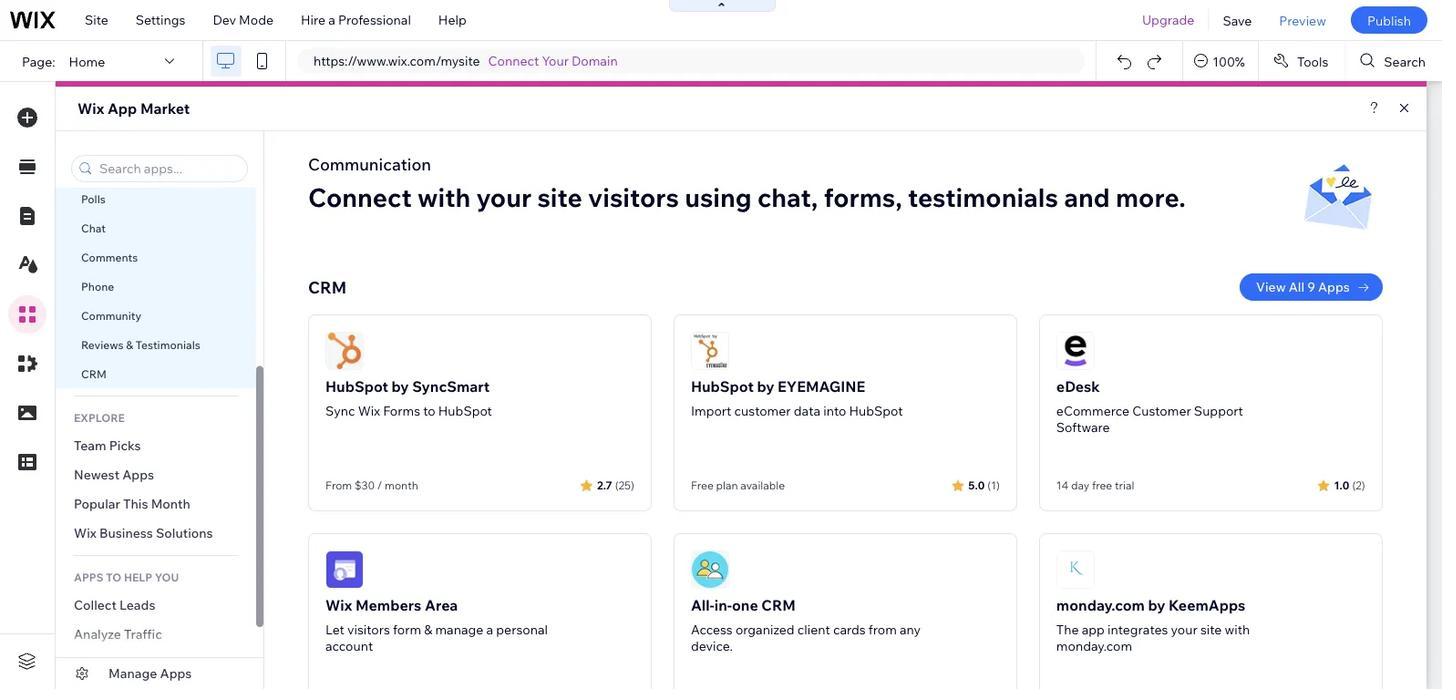 Task type: vqa. For each thing, say whether or not it's contained in the screenshot.


Task type: locate. For each thing, give the bounding box(es) containing it.
1 vertical spatial visitors
[[347, 622, 390, 638]]

polls
[[81, 192, 106, 206]]

1.0
[[1335, 478, 1350, 492]]

1 vertical spatial apps
[[122, 467, 154, 483]]

communication
[[308, 154, 431, 174]]

1 horizontal spatial site
[[1201, 622, 1222, 638]]

crm up hubspot by syncsmart logo
[[308, 277, 347, 297]]

by for eyemagine
[[757, 378, 775, 396]]

you
[[155, 570, 179, 584]]

0 vertical spatial &
[[126, 338, 133, 352]]

wix inside hubspot by syncsmart sync wix forms to hubspot
[[358, 403, 380, 419]]

phone link
[[56, 272, 256, 301]]

0 horizontal spatial &
[[126, 338, 133, 352]]

1 horizontal spatial visitors
[[588, 181, 679, 213]]

0 vertical spatial site
[[537, 181, 582, 213]]

2 horizontal spatial crm
[[762, 596, 796, 615]]

hubspot by eyemagine logo image
[[691, 332, 729, 370]]

collect leads
[[74, 597, 155, 613]]

hubspot
[[326, 378, 388, 396], [691, 378, 754, 396], [438, 403, 492, 419], [849, 403, 903, 419]]

0 vertical spatial monday.com
[[1057, 596, 1145, 615]]

device.
[[691, 638, 733, 654]]

1 vertical spatial with
[[1225, 622, 1250, 638]]

connect for connect your domain
[[488, 53, 539, 69]]

connect down communication
[[308, 181, 412, 213]]

1 horizontal spatial &
[[424, 622, 432, 638]]

by up integrates
[[1149, 596, 1166, 615]]

0 horizontal spatial by
[[392, 378, 409, 396]]

1 vertical spatial &
[[424, 622, 432, 638]]

popular this month link
[[56, 490, 256, 519]]

by up customer
[[757, 378, 775, 396]]

site inside monday.com by keemapps the app integrates your site with monday.com
[[1201, 622, 1222, 638]]

0 vertical spatial your
[[477, 181, 532, 213]]

wix up let
[[326, 596, 352, 615]]

apps
[[74, 570, 104, 584]]

wix down popular
[[74, 525, 97, 541]]

manage apps button
[[56, 658, 264, 689]]

connect left your
[[488, 53, 539, 69]]

1 vertical spatial connect
[[308, 181, 412, 213]]

/
[[377, 479, 382, 492]]

2 horizontal spatial with
[[1225, 622, 1250, 638]]

help
[[124, 570, 152, 584]]

this
[[123, 496, 148, 512]]

by inside monday.com by keemapps the app integrates your site with monday.com
[[1149, 596, 1166, 615]]

interact with visitors link
[[56, 649, 256, 678]]

a right 'manage' at the bottom left of page
[[487, 622, 493, 638]]

edesk
[[1057, 378, 1100, 396]]

chat,
[[758, 181, 818, 213]]

a right hire
[[329, 12, 335, 28]]

professional
[[338, 12, 411, 28]]

traffic
[[124, 626, 162, 642]]

hubspot down the syncsmart
[[438, 403, 492, 419]]

visitors up account
[[347, 622, 390, 638]]

wix inside wix members area let visitors form & manage a personal account
[[326, 596, 352, 615]]

2 monday.com from the top
[[1057, 638, 1133, 654]]

your inside communication connect with your site visitors using chat, forms, testimonials and more.
[[477, 181, 532, 213]]

0 vertical spatial apps
[[1319, 279, 1350, 295]]

&
[[126, 338, 133, 352], [424, 622, 432, 638]]

1 vertical spatial site
[[1201, 622, 1222, 638]]

crm up organized
[[762, 596, 796, 615]]

1 vertical spatial a
[[487, 622, 493, 638]]

by inside hubspot by eyemagine import customer data into hubspot
[[757, 378, 775, 396]]

2 vertical spatial crm
[[762, 596, 796, 615]]

keemapps
[[1169, 596, 1246, 615]]

0 horizontal spatial apps
[[122, 467, 154, 483]]

1 horizontal spatial a
[[487, 622, 493, 638]]

free plan available
[[691, 479, 785, 492]]

publish button
[[1351, 6, 1428, 34]]

with inside monday.com by keemapps the app integrates your site with monday.com
[[1225, 622, 1250, 638]]

2 vertical spatial apps
[[160, 666, 192, 682]]

leads
[[119, 597, 155, 613]]

0 vertical spatial connect
[[488, 53, 539, 69]]

(1)
[[988, 478, 1000, 492]]

apps for newest apps
[[122, 467, 154, 483]]

more.
[[1116, 181, 1186, 213]]

0 vertical spatial with
[[418, 181, 471, 213]]

wix left app
[[78, 99, 104, 118]]

0 horizontal spatial connect
[[308, 181, 412, 213]]

hire a professional
[[301, 12, 411, 28]]

by up "forms" at the bottom left
[[392, 378, 409, 396]]

a inside wix members area let visitors form & manage a personal account
[[487, 622, 493, 638]]

apps to help you
[[74, 570, 179, 584]]

chat
[[81, 221, 106, 235]]

0 horizontal spatial site
[[537, 181, 582, 213]]

1 horizontal spatial by
[[757, 378, 775, 396]]

chat link
[[56, 213, 256, 243]]

team picks link
[[56, 431, 256, 461]]

apps inside button
[[160, 666, 192, 682]]

& right form at the left bottom of page
[[424, 622, 432, 638]]

plan
[[716, 479, 738, 492]]

1 vertical spatial monday.com
[[1057, 638, 1133, 654]]

connect inside communication connect with your site visitors using chat, forms, testimonials and more.
[[308, 181, 412, 213]]

newest apps link
[[56, 461, 256, 490]]

cards
[[833, 622, 866, 638]]

free
[[1092, 479, 1113, 492]]

by for keemapps
[[1149, 596, 1166, 615]]

https://www.wix.com/mysite
[[314, 53, 480, 69]]

0 vertical spatial visitors
[[588, 181, 679, 213]]

testimonials
[[908, 181, 1059, 213]]

market
[[140, 99, 190, 118]]

one
[[732, 596, 758, 615]]

1 horizontal spatial apps
[[160, 666, 192, 682]]

1 vertical spatial your
[[1171, 622, 1198, 638]]

crm inside the all-in-one crm access organized client cards from any device.
[[762, 596, 796, 615]]

account
[[326, 638, 373, 654]]

view all 9 apps
[[1257, 279, 1350, 295]]

monday.com up app
[[1057, 596, 1145, 615]]

$30
[[355, 479, 375, 492]]

crm down reviews
[[81, 367, 107, 381]]

wix members area logo image
[[326, 551, 364, 589]]

1 horizontal spatial your
[[1171, 622, 1198, 638]]

integrates
[[1108, 622, 1169, 638]]

0 horizontal spatial crm
[[81, 367, 107, 381]]

manage
[[109, 666, 157, 682]]

app
[[1082, 622, 1105, 638]]

popular
[[74, 496, 120, 512]]

& inside wix members area let visitors form & manage a personal account
[[424, 622, 432, 638]]

0 horizontal spatial your
[[477, 181, 532, 213]]

forms
[[383, 403, 420, 419]]

1 vertical spatial crm
[[81, 367, 107, 381]]

by inside hubspot by syncsmart sync wix forms to hubspot
[[392, 378, 409, 396]]

2.7 (25)
[[597, 478, 635, 492]]

a
[[329, 12, 335, 28], [487, 622, 493, 638]]

your
[[477, 181, 532, 213], [1171, 622, 1198, 638]]

wix for wix members area let visitors form & manage a personal account
[[326, 596, 352, 615]]

monday.com by keemapps logo image
[[1057, 551, 1095, 589]]

wix right sync
[[358, 403, 380, 419]]

help
[[438, 12, 467, 28]]

preview button
[[1266, 0, 1340, 40]]

0 horizontal spatial visitors
[[347, 622, 390, 638]]

& right reviews
[[126, 338, 133, 352]]

all-in-one crm access organized client cards from any device.
[[691, 596, 921, 654]]

1 horizontal spatial connect
[[488, 53, 539, 69]]

2 vertical spatial with
[[124, 656, 150, 672]]

sync
[[326, 403, 355, 419]]

edesk ecommerce customer support software
[[1057, 378, 1244, 435]]

2 horizontal spatial by
[[1149, 596, 1166, 615]]

crm link
[[56, 359, 256, 388]]

reviews & testimonials
[[81, 338, 200, 352]]

free
[[691, 479, 714, 492]]

and
[[1064, 181, 1110, 213]]

0 vertical spatial crm
[[308, 277, 347, 297]]

wix business solutions link
[[56, 519, 256, 548]]

members
[[356, 596, 422, 615]]

month
[[151, 496, 190, 512]]

1 horizontal spatial with
[[418, 181, 471, 213]]

with
[[418, 181, 471, 213], [1225, 622, 1250, 638], [124, 656, 150, 672]]

0 vertical spatial a
[[329, 12, 335, 28]]

analyze traffic
[[74, 626, 162, 642]]

the
[[1057, 622, 1079, 638]]

visitors left using
[[588, 181, 679, 213]]

monday.com down app
[[1057, 638, 1133, 654]]

from
[[869, 622, 897, 638]]

wix app market
[[78, 99, 190, 118]]

site inside communication connect with your site visitors using chat, forms, testimonials and more.
[[537, 181, 582, 213]]



Task type: describe. For each thing, give the bounding box(es) containing it.
all-in-one crm logo image
[[691, 551, 729, 589]]

hubspot up import
[[691, 378, 754, 396]]

popular this month
[[74, 496, 190, 512]]

search button
[[1346, 41, 1443, 81]]

view
[[1257, 279, 1286, 295]]

testimonials
[[136, 338, 200, 352]]

customer
[[1133, 403, 1192, 419]]

preview
[[1280, 12, 1327, 28]]

community
[[81, 309, 141, 322]]

phone
[[81, 279, 114, 293]]

14
[[1057, 479, 1069, 492]]

in-
[[715, 596, 732, 615]]

hubspot by syncsmart logo image
[[326, 332, 364, 370]]

available
[[741, 479, 785, 492]]

domain
[[572, 53, 618, 69]]

settings
[[136, 12, 185, 28]]

connect for connect with your site visitors using chat, forms, testimonials and more.
[[308, 181, 412, 213]]

interact
[[74, 656, 121, 672]]

collect
[[74, 597, 117, 613]]

visitors inside wix members area let visitors form & manage a personal account
[[347, 622, 390, 638]]

apps for manage apps
[[160, 666, 192, 682]]

5.0
[[969, 478, 985, 492]]

9
[[1308, 279, 1316, 295]]

software
[[1057, 419, 1110, 435]]

1.0 (2)
[[1335, 478, 1366, 492]]

from
[[326, 479, 352, 492]]

newest apps
[[74, 467, 154, 483]]

0 horizontal spatial a
[[329, 12, 335, 28]]

client
[[798, 622, 831, 638]]

app
[[108, 99, 137, 118]]

100%
[[1213, 53, 1246, 69]]

2 horizontal spatial apps
[[1319, 279, 1350, 295]]

forms,
[[824, 181, 903, 213]]

14 day free trial
[[1057, 479, 1135, 492]]

explore
[[74, 411, 125, 424]]

dev
[[213, 12, 236, 28]]

Search apps... field
[[94, 156, 242, 181]]

5.0 (1)
[[969, 478, 1000, 492]]

organized
[[736, 622, 795, 638]]

import
[[691, 403, 732, 419]]

team
[[74, 438, 106, 454]]

into
[[824, 403, 847, 419]]

area
[[425, 596, 458, 615]]

1 monday.com from the top
[[1057, 596, 1145, 615]]

visitors
[[153, 656, 199, 672]]

wix for wix business solutions
[[74, 525, 97, 541]]

0 horizontal spatial with
[[124, 656, 150, 672]]

save button
[[1210, 0, 1266, 40]]

by for syncsmart
[[392, 378, 409, 396]]

day
[[1071, 479, 1090, 492]]

(25)
[[615, 478, 635, 492]]

hubspot by eyemagine import customer data into hubspot
[[691, 378, 903, 419]]

hubspot up sync
[[326, 378, 388, 396]]

month
[[385, 479, 418, 492]]

save
[[1223, 12, 1252, 28]]

all
[[1289, 279, 1305, 295]]

analyze
[[74, 626, 121, 642]]

eyemagine
[[778, 378, 866, 396]]

your
[[542, 53, 569, 69]]

manage
[[435, 622, 484, 638]]

to
[[106, 570, 121, 584]]

wix for wix app market
[[78, 99, 104, 118]]

analyze traffic link
[[56, 620, 256, 649]]

ecommerce
[[1057, 403, 1130, 419]]

hubspot right into
[[849, 403, 903, 419]]

upgrade
[[1143, 12, 1195, 28]]

let
[[326, 622, 345, 638]]

access
[[691, 622, 733, 638]]

solutions
[[156, 525, 213, 541]]

hubspot by syncsmart sync wix forms to hubspot
[[326, 378, 492, 419]]

data
[[794, 403, 821, 419]]

hire
[[301, 12, 326, 28]]

newest
[[74, 467, 120, 483]]

home
[[69, 53, 105, 69]]

visitors inside communication connect with your site visitors using chat, forms, testimonials and more.
[[588, 181, 679, 213]]

support
[[1194, 403, 1244, 419]]

reviews
[[81, 338, 124, 352]]

wix members area let visitors form & manage a personal account
[[326, 596, 548, 654]]

comments
[[81, 250, 138, 264]]

1 horizontal spatial crm
[[308, 277, 347, 297]]

team picks
[[74, 438, 141, 454]]

business
[[99, 525, 153, 541]]

your inside monday.com by keemapps the app integrates your site with monday.com
[[1171, 622, 1198, 638]]

with inside communication connect with your site visitors using chat, forms, testimonials and more.
[[418, 181, 471, 213]]

to
[[423, 403, 436, 419]]

trial
[[1115, 479, 1135, 492]]

100% button
[[1184, 41, 1258, 81]]

customer
[[735, 403, 791, 419]]

crm inside crm link
[[81, 367, 107, 381]]

personal
[[496, 622, 548, 638]]

edesk logo image
[[1057, 332, 1095, 370]]

https://www.wix.com/mysite connect your domain
[[314, 53, 618, 69]]

collect leads link
[[56, 591, 256, 620]]

(2)
[[1353, 478, 1366, 492]]



